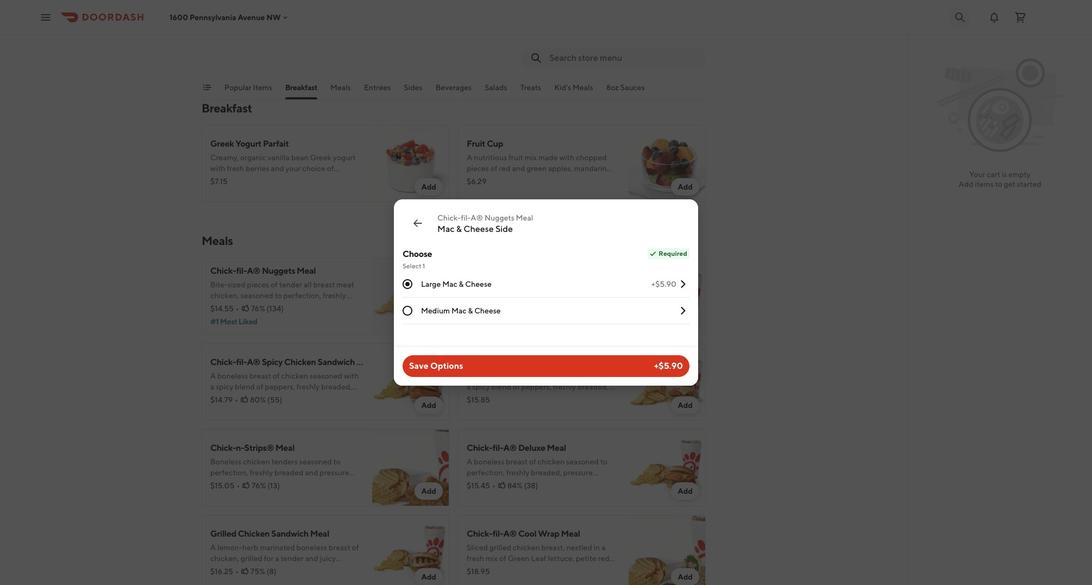 Task type: vqa. For each thing, say whether or not it's contained in the screenshot.
3.9 mi • Closed on the bottom right of the page
no



Task type: locate. For each thing, give the bounding box(es) containing it.
2 vertical spatial 100%
[[245, 479, 265, 488]]

freshly inside chick-n-strips® meal boneless chicken tenders seasoned to perfection, freshly breaded and pressure cooked in 100% refined peanut oil.
[[250, 468, 273, 477]]

meal inside chick-fil-a® nuggets meal mac & cheese side
[[516, 214, 533, 222]]

fil- left nw
[[236, 6, 247, 16]]

0 horizontal spatial liked
[[239, 317, 257, 326]]

fresh
[[227, 164, 244, 173]]

1 vertical spatial nuggets
[[262, 266, 295, 276]]

freshly up treats
[[506, 32, 529, 40]]

2 vertical spatial peanut
[[293, 479, 317, 488]]

8oz
[[606, 83, 619, 92]]

freshly
[[506, 32, 529, 40], [506, 291, 529, 300], [250, 468, 273, 477]]

and
[[561, 32, 575, 40], [271, 164, 284, 173], [305, 468, 318, 477]]

0 horizontal spatial chicken
[[238, 529, 270, 539]]

$14.55
[[210, 304, 234, 313]]

most
[[220, 317, 237, 326], [478, 317, 495, 326]]

84% (38)
[[507, 481, 538, 490]]

refined inside chick-n-strips® meal boneless chicken tenders seasoned to perfection, freshly breaded and pressure cooked in 100% refined peanut oil.
[[266, 479, 291, 488]]

chick-fil-a® sandwich meal image
[[629, 258, 706, 335]]

1 vertical spatial 76% (13)
[[252, 481, 280, 490]]

fil- for chick-fil-a® nuggets meal image
[[236, 266, 247, 276]]

greek up creamy,
[[210, 139, 234, 149]]

1600 pennsylvania avenue nw
[[170, 13, 281, 21]]

0 vertical spatial cooked
[[467, 42, 492, 51]]

1 vertical spatial seasoned
[[566, 280, 599, 289]]

mac left $14.39
[[451, 306, 466, 315]]

$18.95
[[467, 567, 490, 576]]

1 horizontal spatial breaded
[[531, 32, 560, 40]]

fruit cup
[[467, 139, 503, 149]]

•
[[236, 304, 239, 313], [492, 304, 495, 313], [235, 396, 238, 404], [237, 481, 240, 490], [492, 481, 495, 490], [235, 567, 239, 576]]

2 horizontal spatial and
[[561, 32, 575, 40]]

freshly down breast
[[506, 291, 529, 300]]

2 vertical spatial cooked
[[210, 479, 236, 488]]

boneless inside boneless chicken tenders seasoned to perfection, freshly breaded and pressure cooked in 100% refined peanut oil.
[[467, 21, 498, 29]]

chick-n-strips® meal image for boneless chicken tenders seasoned to perfection, freshly breaded and pressure cooked in 100% refined peanut oil.
[[629, 0, 706, 70]]

0 vertical spatial tenders
[[528, 21, 554, 29]]

100% down breast
[[502, 302, 521, 311]]

nuggets
[[485, 214, 514, 222], [262, 266, 295, 276]]

chick-fil-a® deluxe meal
[[210, 6, 310, 16], [467, 443, 566, 453]]

0 vertical spatial boneless
[[467, 21, 498, 29]]

$15.45
[[467, 481, 490, 490]]

1 horizontal spatial sandwich
[[318, 357, 355, 367]]

0 items, open order cart image
[[1014, 11, 1027, 24]]

chick-fil-a® nuggets meal
[[210, 266, 316, 276]]

most down $14.39 •
[[478, 317, 495, 326]]

$16.25 •
[[210, 567, 239, 576]]

medium
[[421, 306, 450, 315]]

refined inside a boneless breast of chicken seasoned to perfection, freshly breaded, pressure cooked in 100% refined peanut oil.
[[523, 302, 548, 311]]

1 horizontal spatial spicy
[[467, 357, 488, 367]]

0 horizontal spatial tenders
[[271, 457, 298, 466]]

chicken for grilled chicken sandwich meal
[[238, 529, 270, 539]]

tenders inside chick-n-strips® meal boneless chicken tenders seasoned to perfection, freshly breaded and pressure cooked in 100% refined peanut oil.
[[271, 457, 298, 466]]

75% (8)
[[250, 567, 276, 576]]

2 most from the left
[[478, 317, 495, 326]]

2 spicy from the left
[[467, 357, 488, 367]]

0 vertical spatial freshly
[[506, 32, 529, 40]]

spicy up (55)
[[262, 357, 283, 367]]

liked down 76% (134) on the bottom left of page
[[239, 317, 257, 326]]

of
[[327, 164, 334, 173], [529, 280, 536, 289]]

cheese up $14.39
[[465, 280, 492, 289]]

in up #3 most liked
[[494, 302, 500, 311]]

&
[[456, 224, 462, 234], [459, 280, 464, 289], [468, 306, 473, 315]]

0 vertical spatial seasoned
[[556, 21, 588, 29]]

2 vertical spatial cheese
[[474, 306, 501, 315]]

mac right back image
[[437, 224, 455, 234]]

0 vertical spatial perfection,
[[467, 32, 505, 40]]

in inside boneless chicken tenders seasoned to perfection, freshly breaded and pressure cooked in 100% refined peanut oil.
[[494, 42, 500, 51]]

1600
[[170, 13, 188, 21]]

fil- up $15.45 •
[[493, 443, 503, 453]]

0 vertical spatial peanut
[[549, 42, 574, 51]]

1 vertical spatial chicken
[[538, 280, 565, 289]]

nuggets inside chick-fil-a® nuggets meal mac & cheese side
[[485, 214, 514, 222]]

76% for chick-n-strips® meal
[[252, 481, 266, 490]]

& right back image
[[456, 224, 462, 234]]

creamy,
[[210, 153, 239, 162]]

deluxe for the leftmost chick-fil-a® deluxe meal image
[[262, 6, 289, 16]]

chick- right back image
[[437, 214, 461, 222]]

of right breast
[[529, 280, 536, 289]]

pressure inside a boneless breast of chicken seasoned to perfection, freshly breaded, pressure cooked in 100% refined peanut oil.
[[563, 291, 593, 300]]

1 vertical spatial refined
[[523, 302, 548, 311]]

0 horizontal spatial breaded
[[274, 468, 304, 477]]

• right $16.25
[[235, 567, 239, 576]]

entrées button
[[364, 82, 391, 99]]

0 vertical spatial breakfast
[[285, 83, 317, 92]]

0 vertical spatial breaded
[[531, 32, 560, 40]]

fil- left cool
[[493, 529, 503, 539]]

a® left cool
[[503, 529, 517, 539]]

dialog containing mac & cheese side
[[394, 199, 698, 386]]

$14.55 •
[[210, 304, 239, 313]]

1 vertical spatial deluxe
[[561, 357, 588, 367]]

2 vertical spatial perfection,
[[210, 468, 248, 477]]

0 horizontal spatial chicken
[[243, 457, 270, 466]]

oil. inside chick-n-strips® meal boneless chicken tenders seasoned to perfection, freshly breaded and pressure cooked in 100% refined peanut oil.
[[319, 479, 329, 488]]

and inside greek yogurt parfait creamy, organic vanilla bean greek yogurt with fresh berries and your choice of toppings.
[[271, 164, 284, 173]]

0 horizontal spatial and
[[271, 164, 284, 173]]

100%
[[502, 42, 521, 51], [502, 302, 521, 311], [245, 479, 265, 488]]

fil- for the leftmost chick-fil-a® deluxe meal image
[[236, 6, 247, 16]]

0 vertical spatial chick-n-strips® meal image
[[629, 0, 706, 70]]

2 horizontal spatial chicken
[[489, 357, 521, 367]]

choose select 1
[[403, 249, 432, 270]]

fil- down #1 most liked
[[236, 357, 247, 367]]

in
[[494, 42, 500, 51], [494, 302, 500, 311], [237, 479, 244, 488]]

freshly down strips®
[[250, 468, 273, 477]]

0 vertical spatial refined
[[523, 42, 548, 51]]

100% inside boneless chicken tenders seasoned to perfection, freshly breaded and pressure cooked in 100% refined peanut oil.
[[502, 42, 521, 51]]

to inside chick-n-strips® meal boneless chicken tenders seasoned to perfection, freshly breaded and pressure cooked in 100% refined peanut oil.
[[333, 457, 341, 466]]

add for chick-fil-a® nuggets meal
[[421, 315, 436, 324]]

in right $15.05
[[237, 479, 244, 488]]

back image
[[411, 217, 424, 230]]

2 vertical spatial pressure
[[320, 468, 349, 477]]

pressure inside boneless chicken tenders seasoned to perfection, freshly breaded and pressure cooked in 100% refined peanut oil.
[[576, 32, 606, 40]]

chick-
[[210, 6, 236, 16], [437, 214, 461, 222], [210, 266, 236, 276], [210, 357, 236, 367], [210, 443, 236, 453], [467, 443, 493, 453], [467, 529, 493, 539]]

add for grilled chicken sandwich meal
[[421, 573, 436, 581]]

fil- up '$14.55 •'
[[236, 266, 247, 276]]

choose
[[403, 249, 432, 259]]

in inside a boneless breast of chicken seasoned to perfection, freshly breaded, pressure cooked in 100% refined peanut oil.
[[494, 302, 500, 311]]

1 vertical spatial cooked
[[467, 302, 492, 311]]

a®
[[247, 6, 260, 16], [471, 214, 483, 222], [247, 266, 260, 276], [247, 357, 260, 367], [503, 443, 517, 453], [503, 529, 517, 539]]

2 liked from the left
[[496, 317, 515, 326]]

0 vertical spatial nuggets
[[485, 214, 514, 222]]

2 horizontal spatial deluxe
[[561, 357, 588, 367]]

1 horizontal spatial tenders
[[528, 21, 554, 29]]

100% up salads
[[502, 42, 521, 51]]

pressure
[[576, 32, 606, 40], [563, 291, 593, 300], [320, 468, 349, 477]]

chick-n-strips® meal image for chick-n-strips® meal
[[372, 429, 449, 506]]

add for spicy chicken sandwich deluxe meal
[[678, 401, 693, 410]]

76% right $15.05 •
[[252, 481, 266, 490]]

0 horizontal spatial nuggets
[[262, 266, 295, 276]]

1 vertical spatial and
[[271, 164, 284, 173]]

chicken
[[499, 21, 526, 29], [538, 280, 565, 289], [243, 457, 270, 466]]

kid's meals
[[554, 83, 593, 92]]

1 vertical spatial chick-n-strips® meal image
[[372, 429, 449, 506]]

greek yogurt parfait image
[[372, 125, 449, 202]]

cart
[[987, 170, 1000, 179]]

a® up 76% (134) on the bottom left of page
[[247, 266, 260, 276]]

fil- down $6.29 on the top
[[461, 214, 471, 222]]

of right choice
[[327, 164, 334, 173]]

76% (13) up treats
[[508, 45, 536, 53]]

chick- inside chick-n-strips® meal boneless chicken tenders seasoned to perfection, freshly breaded and pressure cooked in 100% refined peanut oil.
[[210, 443, 236, 453]]

1 vertical spatial breaded
[[274, 468, 304, 477]]

$15.05 •
[[210, 481, 240, 490]]

1 vertical spatial 76%
[[251, 304, 265, 313]]

1
[[423, 262, 425, 270]]

and inside chick-n-strips® meal boneless chicken tenders seasoned to perfection, freshly breaded and pressure cooked in 100% refined peanut oil.
[[305, 468, 318, 477]]

cheese left side
[[464, 224, 494, 234]]

0 horizontal spatial chick-fil-a® deluxe meal image
[[372, 0, 449, 70]]

0 horizontal spatial of
[[327, 164, 334, 173]]

cooked up salads
[[467, 42, 492, 51]]

perfection,
[[467, 32, 505, 40], [467, 291, 505, 300], [210, 468, 248, 477]]

perfection, up $15.05 •
[[210, 468, 248, 477]]

breaded,
[[531, 291, 562, 300]]

1 liked from the left
[[239, 317, 257, 326]]

0 vertical spatial chick-fil-a® deluxe meal image
[[372, 0, 449, 70]]

76% left "(134)"
[[251, 304, 265, 313]]

refined up treats
[[523, 42, 548, 51]]

1 horizontal spatial nuggets
[[485, 214, 514, 222]]

greek
[[210, 139, 234, 149], [310, 153, 331, 162]]

vanilla
[[268, 153, 290, 162]]

0 horizontal spatial sandwich
[[271, 529, 309, 539]]

$14.39
[[467, 304, 490, 313]]

cooked inside boneless chicken tenders seasoned to perfection, freshly breaded and pressure cooked in 100% refined peanut oil.
[[467, 42, 492, 51]]

is
[[1002, 170, 1007, 179]]

1 vertical spatial in
[[494, 302, 500, 311]]

breakfast right items
[[285, 83, 317, 92]]

add button for chick-n-strips® meal
[[415, 482, 443, 500]]

None radio
[[403, 279, 412, 289]]

breakfast down popular
[[202, 101, 252, 115]]

0 vertical spatial 76% (13)
[[508, 45, 536, 53]]

yogurt
[[333, 153, 356, 162]]

spicy chicken sandwich deluxe meal image
[[629, 343, 706, 421]]

cooked up #3 on the bottom of page
[[467, 302, 492, 311]]

1 vertical spatial peanut
[[549, 302, 574, 311]]

2 vertical spatial 76%
[[252, 481, 266, 490]]

(55)
[[267, 396, 282, 404]]

chick- left avenue
[[210, 6, 236, 16]]

2 vertical spatial seasoned
[[299, 457, 332, 466]]

1 horizontal spatial chick-n-strips® meal image
[[629, 0, 706, 70]]

76% (13) down strips®
[[252, 481, 280, 490]]

& for medium
[[468, 306, 473, 315]]

sandwich for spicy chicken sandwich deluxe meal
[[522, 357, 560, 367]]

add button for chick-fil-a® nuggets meal
[[415, 311, 443, 328]]

chick-n-strips® meal boneless chicken tenders seasoned to perfection, freshly breaded and pressure cooked in 100% refined peanut oil.
[[210, 443, 349, 488]]

refined down breaded,
[[523, 302, 548, 311]]

0 vertical spatial pressure
[[576, 32, 606, 40]]

chick-fil-a® nuggets meal mac & cheese side
[[437, 214, 533, 234]]

nuggets for chick-fil-a® nuggets meal mac & cheese side
[[485, 214, 514, 222]]

nuggets up "(134)"
[[262, 266, 295, 276]]

2 vertical spatial freshly
[[250, 468, 273, 477]]

dialog
[[394, 199, 698, 386]]

mac right large
[[442, 280, 457, 289]]

100% right $15.05 •
[[245, 479, 265, 488]]

spicy right options
[[467, 357, 488, 367]]

• for chick-fil-a® spicy chicken sandwich meal
[[235, 396, 238, 404]]

add button for grilled chicken sandwich meal
[[415, 568, 443, 585]]

0 horizontal spatial spicy
[[262, 357, 283, 367]]

oil.
[[575, 42, 585, 51], [575, 302, 585, 311], [319, 479, 329, 488]]

2 horizontal spatial meals
[[573, 83, 593, 92]]

0 horizontal spatial breakfast
[[202, 101, 252, 115]]

1 vertical spatial freshly
[[506, 291, 529, 300]]

0 vertical spatial cheese
[[464, 224, 494, 234]]

a boneless breast of chicken seasoned to perfection, freshly breaded, pressure cooked in 100% refined peanut oil.
[[467, 280, 607, 311]]

• right $15.45
[[492, 481, 495, 490]]

liked right #3 on the bottom of page
[[496, 317, 515, 326]]

greek up choice
[[310, 153, 331, 162]]

0 vertical spatial (13)
[[524, 45, 536, 53]]

seasoned
[[556, 21, 588, 29], [566, 280, 599, 289], [299, 457, 332, 466]]

and inside boneless chicken tenders seasoned to perfection, freshly breaded and pressure cooked in 100% refined peanut oil.
[[561, 32, 575, 40]]

chick- inside chick-fil-a® nuggets meal mac & cheese side
[[437, 214, 461, 222]]

boneless
[[467, 21, 498, 29], [210, 457, 241, 466]]

chick- up $14.79 •
[[210, 357, 236, 367]]

0 vertical spatial chicken
[[499, 21, 526, 29]]

peanut inside chick-n-strips® meal boneless chicken tenders seasoned to perfection, freshly breaded and pressure cooked in 100% refined peanut oil.
[[293, 479, 317, 488]]

2 vertical spatial deluxe
[[518, 443, 545, 453]]

1 horizontal spatial deluxe
[[518, 443, 545, 453]]

chick- left strips®
[[210, 443, 236, 453]]

cheese
[[464, 224, 494, 234], [465, 280, 492, 289], [474, 306, 501, 315]]

perfection, down boneless
[[467, 291, 505, 300]]

in up salads
[[494, 42, 500, 51]]

0 vertical spatial mac
[[437, 224, 455, 234]]

most down '$14.55 •'
[[220, 317, 237, 326]]

1 vertical spatial tenders
[[271, 457, 298, 466]]

empty
[[1009, 170, 1031, 179]]

2 vertical spatial and
[[305, 468, 318, 477]]

(13) down strips®
[[267, 481, 280, 490]]

cooked inside chick-n-strips® meal boneless chicken tenders seasoned to perfection, freshly breaded and pressure cooked in 100% refined peanut oil.
[[210, 479, 236, 488]]

spicy chicken sandwich deluxe meal
[[467, 357, 609, 367]]

items
[[975, 180, 994, 189]]

mac for large
[[442, 280, 457, 289]]

cheese up #3 most liked
[[474, 306, 501, 315]]

0 vertical spatial deluxe
[[262, 6, 289, 16]]

fil-
[[236, 6, 247, 16], [461, 214, 471, 222], [236, 266, 247, 276], [236, 357, 247, 367], [493, 443, 503, 453], [493, 529, 503, 539]]

breast
[[506, 280, 528, 289]]

chicken for spicy chicken sandwich deluxe meal
[[489, 357, 521, 367]]

nuggets up side
[[485, 214, 514, 222]]

1 horizontal spatial chick-fil-a® deluxe meal
[[467, 443, 566, 453]]

1 vertical spatial 100%
[[502, 302, 521, 311]]

0 vertical spatial chick-fil-a® deluxe meal
[[210, 6, 310, 16]]

cooked up grilled
[[210, 479, 236, 488]]

chick-fil-a® deluxe meal image
[[372, 0, 449, 70], [629, 429, 706, 506]]

a® down $6.29 on the top
[[471, 214, 483, 222]]

1 vertical spatial pressure
[[563, 291, 593, 300]]

0 vertical spatial and
[[561, 32, 575, 40]]

1 vertical spatial cheese
[[465, 280, 492, 289]]

1 horizontal spatial of
[[529, 280, 536, 289]]

& up #3 on the bottom of page
[[468, 306, 473, 315]]

breaded inside boneless chicken tenders seasoned to perfection, freshly breaded and pressure cooked in 100% refined peanut oil.
[[531, 32, 560, 40]]

76% up treats
[[508, 45, 522, 53]]

0 horizontal spatial greek
[[210, 139, 234, 149]]

refined
[[523, 42, 548, 51], [523, 302, 548, 311], [266, 479, 291, 488]]

refined down strips®
[[266, 479, 291, 488]]

76%
[[508, 45, 522, 53], [251, 304, 265, 313], [252, 481, 266, 490]]

76% (134)
[[251, 304, 284, 313]]

a® up 80%
[[247, 357, 260, 367]]

chick-n-strips® meal image
[[629, 0, 706, 70], [372, 429, 449, 506]]

• up #1 most liked
[[236, 304, 239, 313]]

0 vertical spatial in
[[494, 42, 500, 51]]

& left a
[[459, 280, 464, 289]]

100% inside chick-n-strips® meal boneless chicken tenders seasoned to perfection, freshly breaded and pressure cooked in 100% refined peanut oil.
[[245, 479, 265, 488]]

chicken
[[284, 357, 316, 367], [489, 357, 521, 367], [238, 529, 270, 539]]

1 vertical spatial mac
[[442, 280, 457, 289]]

$6.29
[[467, 177, 487, 186]]

• for grilled chicken sandwich meal
[[235, 567, 239, 576]]

chicken inside a boneless breast of chicken seasoned to perfection, freshly breaded, pressure cooked in 100% refined peanut oil.
[[538, 280, 565, 289]]

to inside your cart is empty add items to get started
[[995, 180, 1002, 189]]

spicy
[[262, 357, 283, 367], [467, 357, 488, 367]]

cup
[[487, 139, 503, 149]]

1 horizontal spatial chick-fil-a® deluxe meal image
[[629, 429, 706, 506]]

80% (55)
[[250, 396, 282, 404]]

0 vertical spatial +$5.90
[[651, 280, 676, 289]]

2 vertical spatial mac
[[451, 306, 466, 315]]

2 horizontal spatial chicken
[[538, 280, 565, 289]]

2 vertical spatial chicken
[[243, 457, 270, 466]]

in inside chick-n-strips® meal boneless chicken tenders seasoned to perfection, freshly breaded and pressure cooked in 100% refined peanut oil.
[[237, 479, 244, 488]]

and for strips®
[[305, 468, 318, 477]]

chick- up $18.95
[[467, 529, 493, 539]]

perfection, up salads
[[467, 32, 505, 40]]

1 horizontal spatial greek
[[310, 153, 331, 162]]

Medium Mac & Cheese radio
[[403, 306, 412, 316]]

tenders inside boneless chicken tenders seasoned to perfection, freshly breaded and pressure cooked in 100% refined peanut oil.
[[528, 21, 554, 29]]

chick-fil-a® spicy chicken sandwich meal
[[210, 357, 376, 367]]

1 horizontal spatial chicken
[[499, 21, 526, 29]]

cooked inside a boneless breast of chicken seasoned to perfection, freshly breaded, pressure cooked in 100% refined peanut oil.
[[467, 302, 492, 311]]

0 horizontal spatial (13)
[[267, 481, 280, 490]]

1 vertical spatial chick-fil-a® deluxe meal
[[467, 443, 566, 453]]

breaded
[[531, 32, 560, 40], [274, 468, 304, 477]]

popular items
[[224, 83, 272, 92]]

boneless
[[474, 280, 504, 289]]

chick- up "$14.55"
[[210, 266, 236, 276]]

2 vertical spatial refined
[[266, 479, 291, 488]]

1 vertical spatial boneless
[[210, 457, 241, 466]]

meal
[[290, 6, 310, 16], [516, 214, 533, 222], [297, 266, 316, 276], [356, 357, 376, 367], [590, 357, 609, 367], [275, 443, 295, 453], [547, 443, 566, 453], [310, 529, 329, 539], [561, 529, 580, 539]]

medium mac & cheese
[[421, 306, 501, 315]]

1 most from the left
[[220, 317, 237, 326]]

• right the "$14.79"
[[235, 396, 238, 404]]

chicken inside boneless chicken tenders seasoned to perfection, freshly breaded and pressure cooked in 100% refined peanut oil.
[[499, 21, 526, 29]]

add button for fruit cup
[[671, 178, 699, 196]]

pressure inside chick-n-strips® meal boneless chicken tenders seasoned to perfection, freshly breaded and pressure cooked in 100% refined peanut oil.
[[320, 468, 349, 477]]

(13) up treats
[[524, 45, 536, 53]]



Task type: describe. For each thing, give the bounding box(es) containing it.
peanut inside a boneless breast of chicken seasoned to perfection, freshly breaded, pressure cooked in 100% refined peanut oil.
[[549, 302, 574, 311]]

• right $15.05
[[237, 481, 240, 490]]

meal inside chick-n-strips® meal boneless chicken tenders seasoned to perfection, freshly breaded and pressure cooked in 100% refined peanut oil.
[[275, 443, 295, 453]]

items
[[253, 83, 272, 92]]

100% inside a boneless breast of chicken seasoned to perfection, freshly breaded, pressure cooked in 100% refined peanut oil.
[[502, 302, 521, 311]]

beverages button
[[435, 82, 472, 99]]

1 horizontal spatial meals
[[330, 83, 351, 92]]

with
[[210, 164, 225, 173]]

$15.85
[[467, 396, 490, 404]]

of inside greek yogurt parfait creamy, organic vanilla bean greek yogurt with fresh berries and your choice of toppings.
[[327, 164, 334, 173]]

#1 most liked
[[210, 317, 257, 326]]

75%
[[250, 567, 265, 576]]

get
[[1004, 180, 1015, 189]]

$14.39 •
[[467, 304, 495, 313]]

add inside your cart is empty add items to get started
[[959, 180, 973, 189]]

strips®
[[244, 443, 274, 453]]

add for chick-fil-a® spicy chicken sandwich meal
[[421, 401, 436, 410]]

large mac & cheese
[[421, 280, 492, 289]]

1 spicy from the left
[[262, 357, 283, 367]]

to inside boneless chicken tenders seasoned to perfection, freshly breaded and pressure cooked in 100% refined peanut oil.
[[590, 21, 597, 29]]

chicken inside chick-n-strips® meal boneless chicken tenders seasoned to perfection, freshly breaded and pressure cooked in 100% refined peanut oil.
[[243, 457, 270, 466]]

cool
[[518, 529, 537, 539]]

1 vertical spatial +$5.90
[[654, 361, 683, 371]]

• for chick-fil-a® deluxe meal
[[492, 481, 495, 490]]

chick-fil-a® nuggets meal image
[[372, 258, 449, 335]]

perfection, inside a boneless breast of chicken seasoned to perfection, freshly breaded, pressure cooked in 100% refined peanut oil.
[[467, 291, 505, 300]]

add for a boneless breast of chicken seasoned to perfection, freshly breaded, pressure cooked in 100% refined peanut oil.
[[678, 315, 693, 324]]

1600 pennsylvania avenue nw button
[[170, 13, 290, 21]]

1 vertical spatial breakfast
[[202, 101, 252, 115]]

peanut inside boneless chicken tenders seasoned to perfection, freshly breaded and pressure cooked in 100% refined peanut oil.
[[549, 42, 574, 51]]

freshly inside a boneless breast of chicken seasoned to perfection, freshly breaded, pressure cooked in 100% refined peanut oil.
[[506, 291, 529, 300]]

greek yogurt parfait creamy, organic vanilla bean greek yogurt with fresh berries and your choice of toppings.
[[210, 139, 356, 184]]

(134)
[[267, 304, 284, 313]]

grilled
[[210, 529, 236, 539]]

add button for spicy chicken sandwich deluxe meal
[[671, 397, 699, 414]]

add button for chick-fil-a® spicy chicken sandwich meal
[[415, 397, 443, 414]]

entrées
[[364, 83, 391, 92]]

& for large
[[459, 280, 464, 289]]

1 vertical spatial (13)
[[267, 481, 280, 490]]

add button for greek yogurt parfait
[[415, 178, 443, 196]]

1 horizontal spatial breakfast
[[285, 83, 317, 92]]

fruit
[[467, 139, 485, 149]]

freshly inside boneless chicken tenders seasoned to perfection, freshly breaded and pressure cooked in 100% refined peanut oil.
[[506, 32, 529, 40]]

treats
[[520, 83, 541, 92]]

add for fruit cup
[[678, 183, 693, 191]]

a
[[467, 280, 472, 289]]

sauces
[[620, 83, 645, 92]]

save
[[409, 361, 428, 371]]

meals inside button
[[573, 83, 593, 92]]

sides button
[[404, 82, 422, 99]]

$14.79
[[210, 396, 233, 404]]

1 vertical spatial greek
[[310, 153, 331, 162]]

boneless inside chick-n-strips® meal boneless chicken tenders seasoned to perfection, freshly breaded and pressure cooked in 100% refined peanut oil.
[[210, 457, 241, 466]]

chick-fil-a® cool wrap meal image
[[629, 515, 706, 585]]

76% for chick-fil-a® nuggets meal
[[251, 304, 265, 313]]

salads
[[485, 83, 507, 92]]

to inside a boneless breast of chicken seasoned to perfection, freshly breaded, pressure cooked in 100% refined peanut oil.
[[600, 280, 607, 289]]

n-
[[236, 443, 244, 453]]

& inside chick-fil-a® nuggets meal mac & cheese side
[[456, 224, 462, 234]]

fil- for "chick-fil-a® spicy chicken sandwich meal" image at the left bottom
[[236, 357, 247, 367]]

meals button
[[330, 82, 351, 99]]

(38)
[[524, 481, 538, 490]]

salads button
[[485, 82, 507, 99]]

80%
[[250, 396, 266, 404]]

$15.45 •
[[467, 481, 495, 490]]

add for chick-fil-a® deluxe meal
[[678, 487, 693, 496]]

mac inside chick-fil-a® nuggets meal mac & cheese side
[[437, 224, 455, 234]]

open menu image
[[39, 11, 52, 24]]

• for chick-fil-a® nuggets meal
[[236, 304, 239, 313]]

1 vertical spatial chick-fil-a® deluxe meal image
[[629, 429, 706, 506]]

fruit cup image
[[629, 125, 706, 202]]

treats button
[[520, 82, 541, 99]]

perfection, inside chick-n-strips® meal boneless chicken tenders seasoned to perfection, freshly breaded and pressure cooked in 100% refined peanut oil.
[[210, 468, 248, 477]]

seasoned inside boneless chicken tenders seasoned to perfection, freshly breaded and pressure cooked in 100% refined peanut oil.
[[556, 21, 588, 29]]

0 vertical spatial 76%
[[508, 45, 522, 53]]

select
[[403, 262, 421, 270]]

refined inside boneless chicken tenders seasoned to perfection, freshly breaded and pressure cooked in 100% refined peanut oil.
[[523, 42, 548, 51]]

oil. inside a boneless breast of chicken seasoned to perfection, freshly breaded, pressure cooked in 100% refined peanut oil.
[[575, 302, 585, 311]]

chick-fil-a® cool wrap meal
[[467, 529, 580, 539]]

your cart is empty add items to get started
[[959, 170, 1041, 189]]

yogurt
[[235, 139, 261, 149]]

save options
[[409, 361, 463, 371]]

wrap
[[538, 529, 559, 539]]

8oz sauces
[[606, 83, 645, 92]]

chick-fil-a® spicy chicken sandwich meal image
[[372, 343, 449, 421]]

cheese inside chick-fil-a® nuggets meal mac & cheese side
[[464, 224, 494, 234]]

most for #1
[[220, 317, 237, 326]]

$16.25
[[210, 567, 233, 576]]

1 horizontal spatial 76% (13)
[[508, 45, 536, 53]]

sandwich for grilled chicken sandwich meal
[[271, 529, 309, 539]]

popular
[[224, 83, 251, 92]]

0 horizontal spatial meals
[[202, 234, 233, 248]]

cheese for medium mac & cheese
[[474, 306, 501, 315]]

Item Search search field
[[549, 52, 697, 64]]

grilled chicken sandwich meal
[[210, 529, 329, 539]]

fil- for chick-fil-a® cool wrap meal image
[[493, 529, 503, 539]]

seasoned inside a boneless breast of chicken seasoned to perfection, freshly breaded, pressure cooked in 100% refined peanut oil.
[[566, 280, 599, 289]]

pennsylvania
[[190, 13, 236, 21]]

your
[[969, 170, 985, 179]]

(8)
[[267, 567, 276, 576]]

large
[[421, 280, 441, 289]]

liked for #3 most liked
[[496, 317, 515, 326]]

started
[[1017, 180, 1041, 189]]

0 vertical spatial greek
[[210, 139, 234, 149]]

add button for chick-fil-a® deluxe meal
[[671, 482, 699, 500]]

seasoned inside chick-n-strips® meal boneless chicken tenders seasoned to perfection, freshly breaded and pressure cooked in 100% refined peanut oil.
[[299, 457, 332, 466]]

toppings.
[[210, 175, 242, 184]]

perfection, inside boneless chicken tenders seasoned to perfection, freshly breaded and pressure cooked in 100% refined peanut oil.
[[467, 32, 505, 40]]

choose group
[[403, 248, 689, 324]]

add for chick-fil-a® cool wrap meal
[[678, 573, 693, 581]]

your
[[285, 164, 301, 173]]

$7.15
[[210, 177, 228, 186]]

boneless chicken tenders seasoned to perfection, freshly breaded and pressure cooked in 100% refined peanut oil.
[[467, 21, 606, 51]]

• up #3 most liked
[[492, 304, 495, 313]]

and for parfait
[[271, 164, 284, 173]]

deluxe for the bottommost chick-fil-a® deluxe meal image
[[518, 443, 545, 453]]

a® left nw
[[247, 6, 260, 16]]

most for #3
[[478, 317, 495, 326]]

$14.79 •
[[210, 396, 238, 404]]

cheese for large mac & cheese
[[465, 280, 492, 289]]

required
[[659, 249, 687, 258]]

avenue
[[238, 13, 265, 21]]

mac for medium
[[451, 306, 466, 315]]

0 horizontal spatial chick-fil-a® deluxe meal
[[210, 6, 310, 16]]

#3 most liked
[[467, 317, 515, 326]]

1 horizontal spatial chicken
[[284, 357, 316, 367]]

grilled chicken sandwich meal image
[[372, 515, 449, 585]]

nuggets for chick-fil-a® nuggets meal
[[262, 266, 295, 276]]

breaded inside chick-n-strips® meal boneless chicken tenders seasoned to perfection, freshly breaded and pressure cooked in 100% refined peanut oil.
[[274, 468, 304, 477]]

parfait
[[263, 139, 289, 149]]

#3
[[467, 317, 476, 326]]

0 horizontal spatial 76% (13)
[[252, 481, 280, 490]]

organic
[[240, 153, 266, 162]]

options
[[430, 361, 463, 371]]

#1
[[210, 317, 219, 326]]

nw
[[266, 13, 281, 21]]

chick- up $15.45
[[467, 443, 493, 453]]

fil- inside chick-fil-a® nuggets meal mac & cheese side
[[461, 214, 471, 222]]

a® up 84%
[[503, 443, 517, 453]]

popular items button
[[224, 82, 272, 99]]

beverages
[[435, 83, 472, 92]]

kid's meals button
[[554, 82, 593, 99]]

fil- for the bottommost chick-fil-a® deluxe meal image
[[493, 443, 503, 453]]

sides
[[404, 83, 422, 92]]

bean
[[291, 153, 309, 162]]

notification bell image
[[988, 11, 1001, 24]]

deluxe for spicy chicken sandwich deluxe meal image
[[561, 357, 588, 367]]

of inside a boneless breast of chicken seasoned to perfection, freshly breaded, pressure cooked in 100% refined peanut oil.
[[529, 280, 536, 289]]

+$5.90 inside the "choose" group
[[651, 280, 676, 289]]

oil. inside boneless chicken tenders seasoned to perfection, freshly breaded and pressure cooked in 100% refined peanut oil.
[[575, 42, 585, 51]]

berries
[[246, 164, 269, 173]]

kid's
[[554, 83, 571, 92]]

8oz sauces button
[[606, 82, 645, 99]]

add button for chick-fil-a® cool wrap meal
[[671, 568, 699, 585]]

add button for a boneless breast of chicken seasoned to perfection, freshly breaded, pressure cooked in 100% refined peanut oil.
[[671, 311, 699, 328]]

liked for #1 most liked
[[239, 317, 257, 326]]

a® inside chick-fil-a® nuggets meal mac & cheese side
[[471, 214, 483, 222]]



